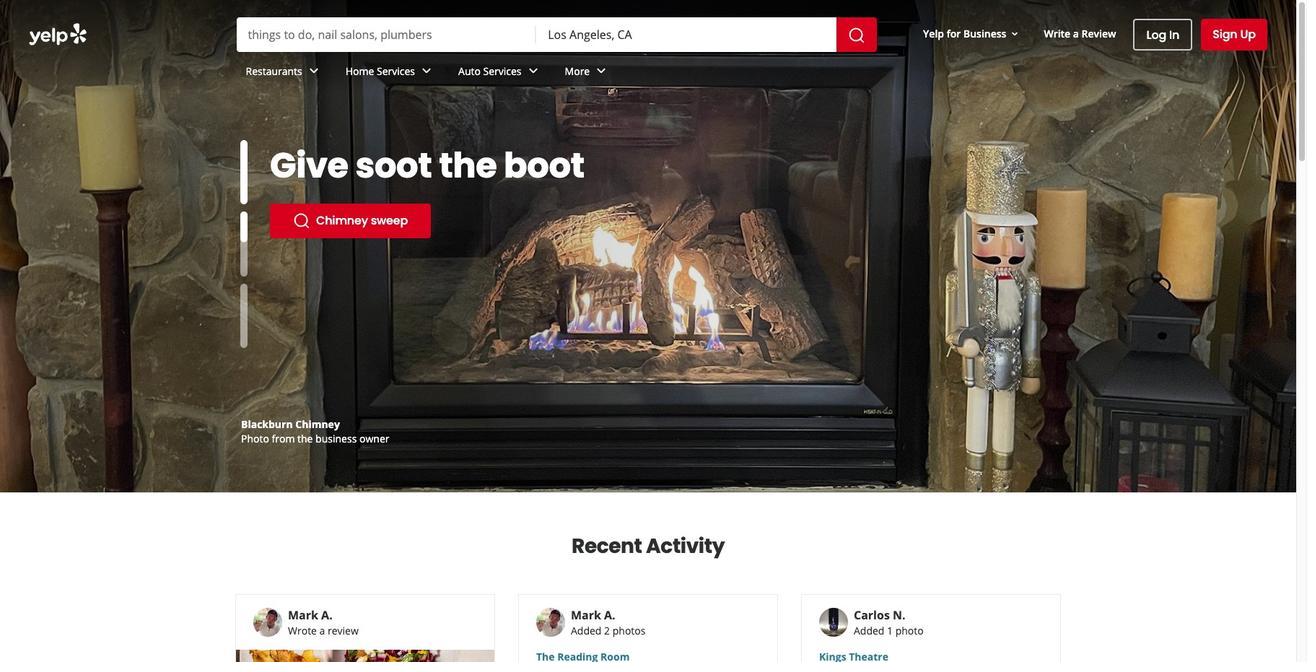 Task type: locate. For each thing, give the bounding box(es) containing it.
a right wrote
[[320, 624, 325, 638]]

services
[[377, 64, 415, 78], [484, 64, 522, 78]]

up
[[1241, 26, 1257, 43]]

24 chevron down v2 image inside auto services link
[[525, 62, 542, 80]]

chimney inside blackburn chimney photo from the business owner
[[296, 417, 340, 431]]

a. up 2
[[605, 607, 616, 623]]

a. inside mark a. wrote a review
[[321, 607, 333, 623]]

added down carlos
[[854, 624, 885, 638]]

1 mark a. link from the left
[[288, 607, 333, 623]]

yelp for business button
[[918, 21, 1027, 47]]

1 horizontal spatial mark
[[571, 607, 602, 623]]

mark a. wrote a review
[[288, 607, 359, 638]]

a. up review
[[321, 607, 333, 623]]

0 horizontal spatial 24 chevron down v2 image
[[418, 62, 436, 80]]

24 chevron down v2 image
[[305, 62, 323, 80], [525, 62, 542, 80]]

0 horizontal spatial mark
[[288, 607, 318, 623]]

log
[[1147, 26, 1167, 43]]

photos
[[613, 624, 646, 638]]

0 horizontal spatial added
[[571, 624, 602, 638]]

services right home
[[377, 64, 415, 78]]

2 photo of mark a. image from the left
[[537, 608, 565, 637]]

24 chevron down v2 image
[[418, 62, 436, 80], [593, 62, 610, 80]]

blackburn chimney photo from the business owner
[[241, 417, 390, 446]]

2 services from the left
[[484, 64, 522, 78]]

2 added from the left
[[854, 624, 885, 638]]

review
[[328, 624, 359, 638]]

photo
[[241, 432, 269, 446]]

added
[[571, 624, 602, 638], [854, 624, 885, 638]]

carlos n. link
[[854, 607, 906, 623]]

chimney
[[316, 212, 368, 229], [296, 417, 340, 431]]

mark a. link up 2
[[571, 607, 616, 623]]

1 horizontal spatial a
[[1074, 26, 1080, 40]]

0 horizontal spatial mark a. link
[[288, 607, 333, 623]]

16 chevron down v2 image
[[1010, 28, 1021, 40]]

added inside mark a. added 2 photos
[[571, 624, 602, 638]]

write a review
[[1045, 26, 1117, 40]]

None field
[[248, 27, 525, 43], [548, 27, 826, 43]]

the inside blackburn chimney photo from the business owner
[[298, 432, 313, 446]]

auto services
[[459, 64, 522, 78]]

0 horizontal spatial a.
[[321, 607, 333, 623]]

in
[[1170, 26, 1180, 43]]

2 a. from the left
[[605, 607, 616, 623]]

photo of mark a. image
[[253, 608, 282, 637], [537, 608, 565, 637]]

a. for mark a. wrote a review
[[321, 607, 333, 623]]

restaurants
[[246, 64, 302, 78]]

24 chevron down v2 image for restaurants
[[305, 62, 323, 80]]

0 horizontal spatial services
[[377, 64, 415, 78]]

mark inside mark a. added 2 photos
[[571, 607, 602, 623]]

1 horizontal spatial mark a. link
[[571, 607, 616, 623]]

1 horizontal spatial photo of mark a. image
[[537, 608, 565, 637]]

added inside carlos n. added 1 photo
[[854, 624, 885, 638]]

1
[[888, 624, 893, 638]]

None search field
[[0, 0, 1297, 94], [237, 17, 880, 52], [0, 0, 1297, 94], [237, 17, 880, 52]]

0 horizontal spatial a
[[320, 624, 325, 638]]

24 chevron down v2 image inside restaurants link
[[305, 62, 323, 80]]

1 mark from the left
[[288, 607, 318, 623]]

a. inside mark a. added 2 photos
[[605, 607, 616, 623]]

2 24 chevron down v2 image from the left
[[593, 62, 610, 80]]

recent
[[572, 532, 642, 560]]

2 mark a. link from the left
[[571, 607, 616, 623]]

1 horizontal spatial 24 chevron down v2 image
[[593, 62, 610, 80]]

photo of mark a. image left 2
[[537, 608, 565, 637]]

auto services link
[[447, 52, 554, 94]]

mark
[[288, 607, 318, 623], [571, 607, 602, 623]]

1 horizontal spatial added
[[854, 624, 885, 638]]

none field find
[[248, 27, 525, 43]]

24 chevron down v2 image right more
[[593, 62, 610, 80]]

a inside mark a. wrote a review
[[320, 624, 325, 638]]

0 horizontal spatial none field
[[248, 27, 525, 43]]

carlos
[[854, 607, 890, 623]]

services inside auto services link
[[484, 64, 522, 78]]

chimney sweep link
[[270, 204, 431, 238]]

owner
[[360, 432, 390, 446]]

1 photo of mark a. image from the left
[[253, 608, 282, 637]]

1 vertical spatial a
[[320, 624, 325, 638]]

24 chevron down v2 image left auto in the top left of the page
[[418, 62, 436, 80]]

2 24 chevron down v2 image from the left
[[525, 62, 542, 80]]

1 horizontal spatial none field
[[548, 27, 826, 43]]

explore banner section banner
[[0, 0, 1297, 493]]

1 vertical spatial the
[[298, 432, 313, 446]]

1 horizontal spatial services
[[484, 64, 522, 78]]

wrote
[[288, 624, 317, 638]]

n.
[[893, 607, 906, 623]]

photo of mark a. image left wrote
[[253, 608, 282, 637]]

restaurants link
[[234, 52, 334, 94]]

for
[[947, 26, 961, 40]]

24 chevron down v2 image right auto services
[[525, 62, 542, 80]]

mark down recent
[[571, 607, 602, 623]]

2 none field from the left
[[548, 27, 826, 43]]

mark up wrote
[[288, 607, 318, 623]]

services right auto in the top left of the page
[[484, 64, 522, 78]]

0 vertical spatial a
[[1074, 26, 1080, 40]]

0 horizontal spatial photo of mark a. image
[[253, 608, 282, 637]]

1 a. from the left
[[321, 607, 333, 623]]

1 horizontal spatial the
[[439, 142, 497, 190]]

the
[[439, 142, 497, 190], [298, 432, 313, 446]]

0 horizontal spatial the
[[298, 432, 313, 446]]

mark for mark a. wrote a review
[[288, 607, 318, 623]]

a right write
[[1074, 26, 1080, 40]]

1 services from the left
[[377, 64, 415, 78]]

a
[[1074, 26, 1080, 40], [320, 624, 325, 638]]

chimney right '24 search v2' "icon" on the left of the page
[[316, 212, 368, 229]]

mark a. link
[[288, 607, 333, 623], [571, 607, 616, 623]]

log in link
[[1134, 19, 1193, 51]]

1 added from the left
[[571, 624, 602, 638]]

yelp
[[924, 26, 945, 40]]

home services
[[346, 64, 415, 78]]

1 24 chevron down v2 image from the left
[[418, 62, 436, 80]]

1 horizontal spatial 24 chevron down v2 image
[[525, 62, 542, 80]]

added left 2
[[571, 624, 602, 638]]

24 chevron down v2 image inside home services link
[[418, 62, 436, 80]]

1 none field from the left
[[248, 27, 525, 43]]

24 chevron down v2 image for more
[[593, 62, 610, 80]]

2 mark from the left
[[571, 607, 602, 623]]

select slide image
[[240, 140, 248, 205]]

a.
[[321, 607, 333, 623], [605, 607, 616, 623]]

added for mark
[[571, 624, 602, 638]]

24 search v2 image
[[293, 212, 311, 230]]

give soot the boot
[[270, 142, 585, 190]]

mark a. link up wrote
[[288, 607, 333, 623]]

1 24 chevron down v2 image from the left
[[305, 62, 323, 80]]

explore recent activity section section
[[224, 493, 1073, 662]]

from
[[272, 432, 295, 446]]

sign
[[1213, 26, 1238, 43]]

mark inside mark a. wrote a review
[[288, 607, 318, 623]]

services inside home services link
[[377, 64, 415, 78]]

chimney up business
[[296, 417, 340, 431]]

more
[[565, 64, 590, 78]]

business
[[316, 432, 357, 446]]

yelp for business
[[924, 26, 1007, 40]]

review
[[1082, 26, 1117, 40]]

0 horizontal spatial 24 chevron down v2 image
[[305, 62, 323, 80]]

1 vertical spatial chimney
[[296, 417, 340, 431]]

services for home services
[[377, 64, 415, 78]]

24 chevron down v2 image right restaurants
[[305, 62, 323, 80]]

24 chevron down v2 image inside the more link
[[593, 62, 610, 80]]

1 horizontal spatial a.
[[605, 607, 616, 623]]

home
[[346, 64, 374, 78]]



Task type: vqa. For each thing, say whether or not it's contained in the screenshot.
leftmost BACKFILLING
no



Task type: describe. For each thing, give the bounding box(es) containing it.
photo of mark a. image for mark a. wrote a review
[[253, 608, 282, 637]]

sign up link
[[1202, 19, 1268, 51]]

blackburn
[[241, 417, 293, 431]]

business
[[964, 26, 1007, 40]]

photo of mark a. image for mark a. added 2 photos
[[537, 608, 565, 637]]

auto
[[459, 64, 481, 78]]

photo of carlos n. image
[[820, 608, 849, 637]]

a inside banner
[[1074, 26, 1080, 40]]

added for carlos
[[854, 624, 885, 638]]

sign up
[[1213, 26, 1257, 43]]

home services link
[[334, 52, 447, 94]]

none field near
[[548, 27, 826, 43]]

mark for mark a. added 2 photos
[[571, 607, 602, 623]]

write
[[1045, 26, 1071, 40]]

more link
[[554, 52, 622, 94]]

search image
[[849, 26, 866, 44]]

chimney sweep
[[316, 212, 408, 229]]

photo
[[896, 624, 924, 638]]

a. for mark a. added 2 photos
[[605, 607, 616, 623]]

log in
[[1147, 26, 1180, 43]]

Near text field
[[548, 27, 826, 43]]

mark a. link for mark a. wrote a review
[[288, 607, 333, 623]]

24 chevron down v2 image for auto services
[[525, 62, 542, 80]]

sweep
[[371, 212, 408, 229]]

boot
[[504, 142, 585, 190]]

business categories element
[[234, 52, 1268, 94]]

write a review link
[[1039, 21, 1123, 47]]

24 chevron down v2 image for home services
[[418, 62, 436, 80]]

mark a. added 2 photos
[[571, 607, 646, 638]]

services for auto services
[[484, 64, 522, 78]]

activity
[[646, 532, 725, 560]]

0 vertical spatial chimney
[[316, 212, 368, 229]]

carlos n. added 1 photo
[[854, 607, 924, 638]]

mark a. link for mark a. added 2 photos
[[571, 607, 616, 623]]

recent activity
[[572, 532, 725, 560]]

Find text field
[[248, 27, 525, 43]]

2
[[605, 624, 610, 638]]

give
[[270, 142, 349, 190]]

0 vertical spatial the
[[439, 142, 497, 190]]

blackburn chimney link
[[241, 417, 340, 431]]

soot
[[356, 142, 432, 190]]



